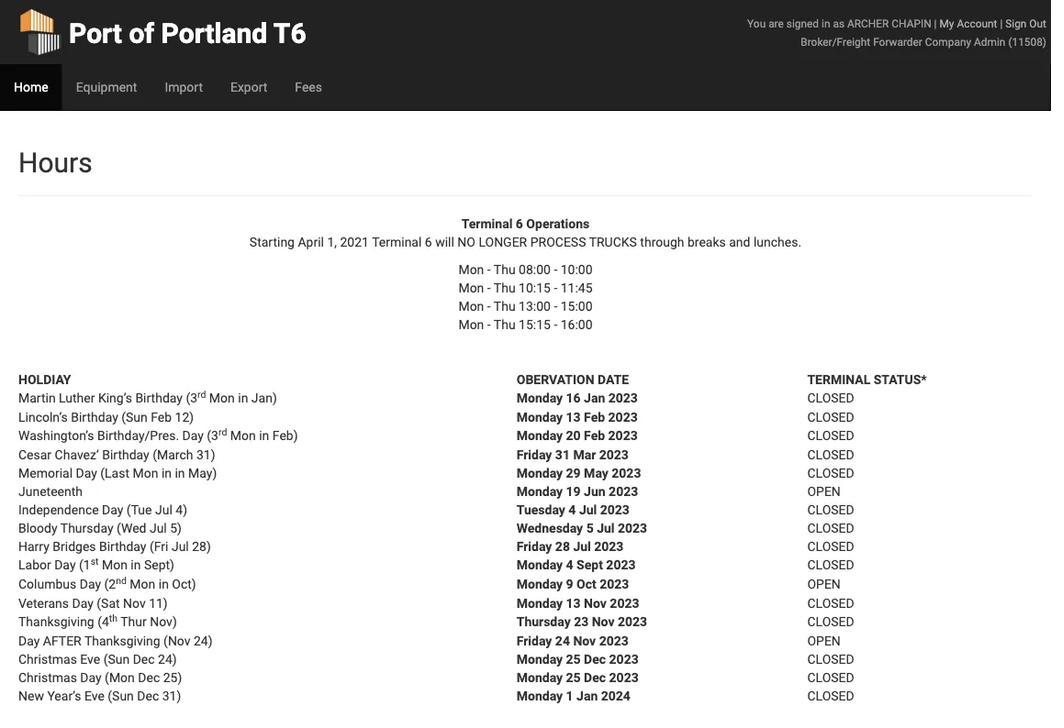 Task type: locate. For each thing, give the bounding box(es) containing it.
25 for christmas day (mon dec 25)
[[566, 671, 581, 686]]

(3 up 12)
[[186, 391, 197, 406]]

rd inside washington's birthday/pres. day (3 rd mon in feb)
[[218, 427, 227, 438]]

0 vertical spatial 31)
[[196, 448, 215, 463]]

thanksgiving up the after
[[18, 615, 94, 630]]

monday 13 feb 2023
[[517, 410, 638, 425]]

monday for new year's eve (sun dec 31)
[[517, 689, 563, 704]]

thursday up 24
[[517, 615, 571, 630]]

friday left 24
[[517, 634, 552, 649]]

import
[[165, 79, 203, 95]]

dec left 25)
[[138, 671, 160, 686]]

(3 up may)
[[207, 429, 218, 444]]

0 vertical spatial 25
[[566, 652, 581, 667]]

0 vertical spatial christmas
[[18, 652, 77, 667]]

1 vertical spatial 25
[[566, 671, 581, 686]]

after
[[43, 634, 81, 649]]

1 horizontal spatial thursday
[[517, 615, 571, 630]]

in
[[822, 17, 830, 30], [238, 391, 248, 406], [259, 429, 269, 444], [161, 466, 172, 481], [175, 466, 185, 481], [131, 558, 141, 573], [159, 578, 169, 593]]

dec down christmas day (mon dec 25)
[[137, 689, 159, 704]]

24)
[[194, 634, 213, 649], [158, 652, 177, 667]]

4 down the "friday 28 jul 2023" at the bottom
[[566, 558, 573, 573]]

2 vertical spatial open
[[807, 634, 841, 649]]

31) up may)
[[196, 448, 215, 463]]

- left 15:15
[[487, 317, 491, 332]]

friday 31 mar 2023
[[517, 448, 629, 463]]

dec
[[133, 652, 155, 667], [584, 652, 606, 667], [138, 671, 160, 686], [584, 671, 606, 686], [137, 689, 159, 704]]

import button
[[151, 64, 217, 110]]

birthday/pres.
[[97, 429, 179, 444]]

| left sign
[[1000, 17, 1003, 30]]

(sun down (mon
[[108, 689, 134, 704]]

1 horizontal spatial 6
[[516, 216, 523, 231]]

1 monday from the top
[[517, 391, 563, 406]]

(last
[[100, 466, 129, 481]]

24) right (nov
[[194, 634, 213, 649]]

birthday down (wed
[[99, 539, 146, 555]]

oct
[[577, 578, 597, 593]]

6 up longer
[[516, 216, 523, 231]]

13 down monday 9 oct 2023
[[566, 596, 581, 611]]

0 horizontal spatial rd
[[197, 390, 206, 401]]

friday down wednesday
[[517, 539, 552, 555]]

0 horizontal spatial terminal
[[372, 235, 422, 250]]

terminal 6 operations starting april 1, 2021 terminal 6 will no longer process trucks through breaks and lunches.
[[250, 216, 802, 250]]

14 closed from the top
[[807, 689, 855, 704]]

0 vertical spatial (3
[[186, 391, 197, 406]]

monday 25 dec 2023 for christmas eve (sun dec 24)
[[517, 652, 639, 667]]

closed for christmas eve (sun dec 24)
[[807, 652, 855, 667]]

day down chavez'
[[76, 466, 97, 481]]

2023 for veterans day (sat nov 11)
[[610, 596, 639, 611]]

terminal
[[462, 216, 513, 231], [372, 235, 422, 250]]

4 monday from the top
[[517, 466, 563, 481]]

eve
[[80, 652, 100, 667], [84, 689, 105, 704]]

0 vertical spatial jan
[[584, 391, 605, 406]]

thu
[[494, 262, 516, 277], [494, 280, 516, 296], [494, 299, 516, 314], [494, 317, 516, 332]]

1 vertical spatial terminal
[[372, 235, 422, 250]]

no
[[458, 235, 476, 250]]

25 down friday 24 nov 2023
[[566, 652, 581, 667]]

wednesday
[[517, 521, 583, 536]]

2 open from the top
[[807, 578, 841, 593]]

christmas down the after
[[18, 652, 77, 667]]

harry
[[18, 539, 49, 555]]

day left the after
[[18, 634, 40, 649]]

1 vertical spatial open
[[807, 578, 841, 593]]

2 friday from the top
[[517, 539, 552, 555]]

dec up 2024 at the right bottom
[[584, 671, 606, 686]]

2023 for labor day (1
[[606, 558, 636, 573]]

1 13 from the top
[[566, 410, 581, 425]]

jan right 1
[[577, 689, 598, 704]]

31)
[[196, 448, 215, 463], [162, 689, 181, 704]]

1 vertical spatial 4
[[566, 558, 573, 573]]

2 25 from the top
[[566, 671, 581, 686]]

jan for 2024
[[577, 689, 598, 704]]

2023 for washington's birthday/pres. day (3
[[608, 429, 638, 444]]

feb down monday 16 jan 2023
[[584, 410, 605, 425]]

3 monday from the top
[[517, 429, 563, 444]]

12 closed from the top
[[807, 652, 855, 667]]

day for (sat
[[72, 596, 93, 611]]

3 friday from the top
[[517, 634, 552, 649]]

in inside martin luther king's birthday (3 rd mon in jan)
[[238, 391, 248, 406]]

christmas for christmas day (mon dec 25)
[[18, 671, 77, 686]]

monday 25 dec 2023 up monday 1 jan 2024
[[517, 671, 639, 686]]

2023 for christmas eve (sun dec 24)
[[609, 652, 639, 667]]

lincoln's
[[18, 410, 68, 425]]

31
[[555, 448, 570, 463]]

jul
[[155, 503, 172, 518], [579, 503, 597, 518], [150, 521, 167, 536], [597, 521, 615, 536], [172, 539, 189, 555], [573, 539, 591, 555]]

2023 for cesar chavez' birthday (march 31)
[[599, 448, 629, 463]]

25 up monday 1 jan 2024
[[566, 671, 581, 686]]

- down longer
[[487, 262, 491, 277]]

jan for 2023
[[584, 391, 605, 406]]

1 vertical spatial 31)
[[162, 689, 181, 704]]

washington's
[[18, 429, 94, 444]]

1 horizontal spatial terminal
[[462, 216, 513, 231]]

closed for christmas day (mon dec 25)
[[807, 671, 855, 686]]

6 closed from the top
[[807, 503, 855, 518]]

feb right "20"
[[584, 429, 605, 444]]

0 horizontal spatial 24)
[[158, 652, 177, 667]]

1 horizontal spatial rd
[[218, 427, 227, 438]]

31) down 25)
[[162, 689, 181, 704]]

2 closed from the top
[[807, 410, 855, 425]]

13 for nov
[[566, 596, 581, 611]]

holdiay
[[18, 372, 71, 387]]

3 closed from the top
[[807, 429, 855, 444]]

closed for veterans day (sat nov 11)
[[807, 596, 855, 611]]

1 friday from the top
[[517, 448, 552, 463]]

day down the christmas eve (sun dec 24)
[[80, 671, 102, 686]]

monday
[[517, 391, 563, 406], [517, 410, 563, 425], [517, 429, 563, 444], [517, 466, 563, 481], [517, 484, 563, 499], [517, 558, 563, 573], [517, 578, 563, 593], [517, 596, 563, 611], [517, 652, 563, 667], [517, 671, 563, 686], [517, 689, 563, 704]]

0 vertical spatial (sun
[[121, 410, 148, 425]]

wednesday 5 jul 2023
[[517, 521, 647, 536]]

2 13 from the top
[[566, 596, 581, 611]]

mon
[[459, 262, 484, 277], [459, 280, 484, 296], [459, 299, 484, 314], [459, 317, 484, 332], [209, 391, 235, 406], [230, 429, 256, 444], [133, 466, 158, 481], [102, 558, 128, 573], [130, 578, 155, 593]]

2 monday from the top
[[517, 410, 563, 425]]

9 monday from the top
[[517, 652, 563, 667]]

thanksgiving down thur
[[84, 634, 160, 649]]

nov right 23
[[592, 615, 615, 630]]

friday left 31
[[517, 448, 552, 463]]

16
[[566, 391, 581, 406]]

friday
[[517, 448, 552, 463], [517, 539, 552, 555], [517, 634, 552, 649]]

jul right 5
[[597, 521, 615, 536]]

eve up christmas day (mon dec 25)
[[80, 652, 100, 667]]

6 left will
[[425, 235, 432, 250]]

monday for columbus day (2
[[517, 578, 563, 593]]

monday 25 dec 2023 for christmas day (mon dec 25)
[[517, 671, 639, 686]]

rd inside martin luther king's birthday (3 rd mon in jan)
[[197, 390, 206, 401]]

1 christmas from the top
[[18, 652, 77, 667]]

2 christmas from the top
[[18, 671, 77, 686]]

0 horizontal spatial thursday
[[60, 521, 113, 536]]

1 vertical spatial 13
[[566, 596, 581, 611]]

13 closed from the top
[[807, 671, 855, 686]]

closed for memorial day (last mon in in may)
[[807, 466, 855, 481]]

(3 inside washington's birthday/pres. day (3 rd mon in feb)
[[207, 429, 218, 444]]

13
[[566, 410, 581, 425], [566, 596, 581, 611]]

0 vertical spatial rd
[[197, 390, 206, 401]]

mon inside columbus day (2 nd mon in oct)
[[130, 578, 155, 593]]

sign
[[1006, 17, 1027, 30]]

thanksgiving
[[18, 615, 94, 630], [84, 634, 160, 649]]

10 monday from the top
[[517, 671, 563, 686]]

6
[[516, 216, 523, 231], [425, 235, 432, 250]]

as
[[833, 17, 845, 30]]

friday for friday 28 jul 2023
[[517, 539, 552, 555]]

2 monday 25 dec 2023 from the top
[[517, 671, 639, 686]]

29
[[566, 466, 581, 481]]

1 vertical spatial christmas
[[18, 671, 77, 686]]

sept)
[[144, 558, 174, 573]]

1 25 from the top
[[566, 652, 581, 667]]

my account link
[[940, 17, 998, 30]]

(3
[[186, 391, 197, 406], [207, 429, 218, 444]]

1
[[566, 689, 573, 704]]

13 for feb
[[566, 410, 581, 425]]

4
[[569, 503, 576, 518], [566, 558, 573, 573]]

port of portland t6 link
[[18, 0, 306, 64]]

| left my
[[934, 17, 937, 30]]

birthday
[[135, 391, 183, 406], [71, 410, 118, 425], [102, 448, 149, 463], [99, 539, 146, 555]]

1 horizontal spatial 24)
[[194, 634, 213, 649]]

nov up thur
[[123, 596, 146, 611]]

forwarder
[[873, 35, 923, 48]]

monday 9 oct 2023
[[517, 578, 629, 593]]

closed for independence day (tue jul 4)
[[807, 503, 855, 518]]

account
[[957, 17, 998, 30]]

15:00
[[561, 299, 593, 314]]

1 horizontal spatial (3
[[207, 429, 218, 444]]

- right 08:00
[[554, 262, 558, 277]]

(4
[[97, 615, 109, 630]]

day left (1
[[54, 558, 76, 573]]

(sun down day after thanksgiving (nov 24) on the bottom left of the page
[[103, 652, 130, 667]]

10:15
[[519, 280, 551, 296]]

0 horizontal spatial 6
[[425, 235, 432, 250]]

1 vertical spatial rd
[[218, 427, 227, 438]]

monday for labor day (1
[[517, 558, 563, 573]]

0 horizontal spatial |
[[934, 17, 937, 30]]

thu left the 10:15
[[494, 280, 516, 296]]

feb up washington's birthday/pres. day (3 rd mon in feb) in the bottom of the page
[[151, 410, 172, 425]]

10 closed from the top
[[807, 596, 855, 611]]

(march
[[153, 448, 193, 463]]

6 monday from the top
[[517, 558, 563, 573]]

2 vertical spatial (sun
[[108, 689, 134, 704]]

1 vertical spatial thursday
[[517, 615, 571, 630]]

christmas
[[18, 652, 77, 667], [18, 671, 77, 686]]

nov for monday
[[584, 596, 607, 611]]

0 vertical spatial friday
[[517, 448, 552, 463]]

monday for christmas eve (sun dec 24)
[[517, 652, 563, 667]]

7 monday from the top
[[517, 578, 563, 593]]

1 vertical spatial 6
[[425, 235, 432, 250]]

24) up 25)
[[158, 652, 177, 667]]

4 closed from the top
[[807, 448, 855, 463]]

new year's eve (sun dec 31)
[[18, 689, 181, 704]]

independence
[[18, 503, 99, 518]]

4 down '19'
[[569, 503, 576, 518]]

open for friday 24 nov 2023
[[807, 634, 841, 649]]

4)
[[176, 503, 187, 518]]

(sun for birthday
[[121, 410, 148, 425]]

1 vertical spatial friday
[[517, 539, 552, 555]]

thu down longer
[[494, 262, 516, 277]]

(sun up birthday/pres.
[[121, 410, 148, 425]]

thu left 15:15
[[494, 317, 516, 332]]

(mon
[[105, 671, 135, 686]]

1 vertical spatial monday 25 dec 2023
[[517, 671, 639, 686]]

0 vertical spatial thanksgiving
[[18, 615, 94, 630]]

thu left the 13:00
[[494, 299, 516, 314]]

open for monday 9 oct 2023
[[807, 578, 841, 593]]

day
[[182, 429, 204, 444], [76, 466, 97, 481], [102, 503, 123, 518], [54, 558, 76, 573], [80, 578, 101, 593], [72, 596, 93, 611], [18, 634, 40, 649], [80, 671, 102, 686]]

jun
[[584, 484, 606, 499]]

0 vertical spatial 24)
[[194, 634, 213, 649]]

christmas up new
[[18, 671, 77, 686]]

thanksgiving inside thanksgiving (4 th thur nov)
[[18, 615, 94, 630]]

tuesday 4 jul 2023
[[517, 503, 630, 518]]

8 monday from the top
[[517, 596, 563, 611]]

feb for monday 20 feb 2023
[[584, 429, 605, 444]]

day for (mon
[[80, 671, 102, 686]]

1 vertical spatial thanksgiving
[[84, 634, 160, 649]]

3 open from the top
[[807, 634, 841, 649]]

rd up washington's birthday/pres. day (3 rd mon in feb) in the bottom of the page
[[197, 390, 206, 401]]

day inside columbus day (2 nd mon in oct)
[[80, 578, 101, 593]]

1 horizontal spatial |
[[1000, 17, 1003, 30]]

5 closed from the top
[[807, 466, 855, 481]]

1 vertical spatial (3
[[207, 429, 218, 444]]

3 thu from the top
[[494, 299, 516, 314]]

2023 for christmas day (mon dec 25)
[[609, 671, 639, 686]]

christmas for christmas eve (sun dec 24)
[[18, 652, 77, 667]]

day down 12)
[[182, 429, 204, 444]]

1 monday 25 dec 2023 from the top
[[517, 652, 639, 667]]

- left the 13:00
[[487, 299, 491, 314]]

-
[[487, 262, 491, 277], [554, 262, 558, 277], [487, 280, 491, 296], [554, 280, 558, 296], [487, 299, 491, 314], [554, 299, 558, 314], [487, 317, 491, 332], [554, 317, 558, 332]]

1 open from the top
[[807, 484, 841, 499]]

monday 25 dec 2023 down friday 24 nov 2023
[[517, 652, 639, 667]]

status*
[[874, 372, 927, 387]]

terminal up longer
[[462, 216, 513, 231]]

day up bloody thursday (wed jul 5)
[[102, 503, 123, 518]]

lincoln's birthday (sun feb 12)
[[18, 410, 194, 425]]

martin
[[18, 391, 56, 406]]

0 horizontal spatial (3
[[186, 391, 197, 406]]

11 closed from the top
[[807, 615, 855, 630]]

20
[[566, 429, 581, 444]]

fees
[[295, 79, 322, 95]]

jan right the 16
[[584, 391, 605, 406]]

thursday up bridges
[[60, 521, 113, 536]]

8 closed from the top
[[807, 539, 855, 555]]

0 vertical spatial monday 25 dec 2023
[[517, 652, 639, 667]]

2 vertical spatial friday
[[517, 634, 552, 649]]

bridges
[[53, 539, 96, 555]]

birthday up 12)
[[135, 391, 183, 406]]

11 monday from the top
[[517, 689, 563, 704]]

day inside 'labor day (1 st mon in sept)'
[[54, 558, 76, 573]]

day for (last
[[76, 466, 97, 481]]

7 closed from the top
[[807, 521, 855, 536]]

day up thanksgiving (4 th thur nov)
[[72, 596, 93, 611]]

open
[[807, 484, 841, 499], [807, 578, 841, 593], [807, 634, 841, 649]]

nov down the oct
[[584, 596, 607, 611]]

closed for lincoln's birthday (sun feb 12)
[[807, 410, 855, 425]]

1 vertical spatial 24)
[[158, 652, 177, 667]]

terminal right 2021
[[372, 235, 422, 250]]

15:15
[[519, 317, 551, 332]]

mon inside 'labor day (1 st mon in sept)'
[[102, 558, 128, 573]]

dec up (mon
[[133, 652, 155, 667]]

13 up "20"
[[566, 410, 581, 425]]

eve down christmas day (mon dec 25)
[[84, 689, 105, 704]]

monday for christmas day (mon dec 25)
[[517, 671, 563, 686]]

2023 for bloody thursday (wed jul 5)
[[618, 521, 647, 536]]

5 monday from the top
[[517, 484, 563, 499]]

nov down thursday 23 nov 2023
[[573, 634, 596, 649]]

1 vertical spatial jan
[[577, 689, 598, 704]]

port
[[69, 17, 122, 50]]

5
[[586, 521, 594, 536]]

will
[[435, 235, 454, 250]]

0 vertical spatial 4
[[569, 503, 576, 518]]

rd left feb)
[[218, 427, 227, 438]]

day for (2
[[80, 578, 101, 593]]

day up veterans day (sat nov 11)
[[80, 578, 101, 593]]

1 vertical spatial (sun
[[103, 652, 130, 667]]

0 vertical spatial 13
[[566, 410, 581, 425]]

|
[[934, 17, 937, 30], [1000, 17, 1003, 30]]

0 vertical spatial open
[[807, 484, 841, 499]]



Task type: vqa. For each thing, say whether or not it's contained in the screenshot.
CLEAR button
no



Task type: describe. For each thing, give the bounding box(es) containing it.
(tue
[[127, 503, 152, 518]]

mon inside washington's birthday/pres. day (3 rd mon in feb)
[[230, 429, 256, 444]]

columbus day (2 nd mon in oct)
[[18, 576, 196, 593]]

chapin
[[892, 17, 932, 30]]

year's
[[47, 689, 81, 704]]

veterans day (sat nov 11)
[[18, 596, 168, 611]]

you
[[747, 17, 766, 30]]

th
[[109, 614, 118, 625]]

columbus
[[18, 578, 76, 593]]

home button
[[0, 64, 62, 110]]

in inside 'labor day (1 st mon in sept)'
[[131, 558, 141, 573]]

4 for monday
[[566, 558, 573, 573]]

(sat
[[97, 596, 120, 611]]

- left 11:45
[[554, 280, 558, 296]]

2023 for lincoln's birthday (sun feb 12)
[[608, 410, 638, 425]]

2023 for juneteenth
[[609, 484, 638, 499]]

monday for juneteenth
[[517, 484, 563, 499]]

closed for cesar chavez' birthday (march 31)
[[807, 448, 855, 463]]

broker/freight
[[801, 35, 871, 48]]

t6
[[273, 17, 306, 50]]

10:00
[[561, 262, 593, 277]]

washington's birthday/pres. day (3 rd mon in feb)
[[18, 427, 298, 444]]

closed for harry bridges birthday (fri jul 28)
[[807, 539, 855, 555]]

my
[[940, 17, 954, 30]]

monday 20 feb 2023
[[517, 429, 638, 444]]

12)
[[175, 410, 194, 425]]

obervation date
[[517, 372, 629, 387]]

23
[[574, 615, 589, 630]]

day inside washington's birthday/pres. day (3 rd mon in feb)
[[182, 429, 204, 444]]

and
[[729, 235, 751, 250]]

birthday inside martin luther king's birthday (3 rd mon in jan)
[[135, 391, 183, 406]]

portland
[[161, 17, 267, 50]]

2023 for day after thanksgiving (nov 24)
[[599, 634, 629, 649]]

24
[[555, 634, 570, 649]]

0 vertical spatial 6
[[516, 216, 523, 231]]

memorial day (last mon in in may)
[[18, 466, 217, 481]]

may)
[[188, 466, 217, 481]]

4 for tuesday
[[569, 503, 576, 518]]

(wed
[[117, 521, 146, 536]]

24) for christmas eve (sun dec 24)
[[158, 652, 177, 667]]

(3 inside martin luther king's birthday (3 rd mon in jan)
[[186, 391, 197, 406]]

nov)
[[150, 615, 177, 630]]

2023 for independence day (tue jul 4)
[[600, 503, 630, 518]]

1 vertical spatial eve
[[84, 689, 105, 704]]

2023 for columbus day (2
[[600, 578, 629, 593]]

thanksgiving (4 th thur nov)
[[18, 614, 177, 630]]

2023 for harry bridges birthday (fri jul 28)
[[594, 539, 624, 555]]

thur
[[121, 615, 147, 630]]

bloody thursday (wed jul 5)
[[18, 521, 182, 536]]

in inside you are signed in as archer chapin | my account | sign out broker/freight forwarder company admin (11508)
[[822, 17, 830, 30]]

9
[[566, 578, 573, 593]]

24) for day after thanksgiving (nov 24)
[[194, 634, 213, 649]]

birthday down luther
[[71, 410, 118, 425]]

harry bridges birthday (fri jul 28)
[[18, 539, 211, 555]]

jul down 5) on the bottom
[[172, 539, 189, 555]]

jul up 5
[[579, 503, 597, 518]]

0 horizontal spatial 31)
[[162, 689, 181, 704]]

equipment
[[76, 79, 137, 95]]

jul left 5) on the bottom
[[150, 521, 167, 536]]

christmas eve (sun dec 24)
[[18, 652, 177, 667]]

monday for lincoln's birthday (sun feb 12)
[[517, 410, 563, 425]]

export
[[230, 79, 268, 95]]

longer
[[479, 235, 527, 250]]

port of portland t6
[[69, 17, 306, 50]]

feb for monday 13 feb 2023
[[584, 410, 605, 425]]

monday 1 jan 2024
[[517, 689, 631, 704]]

4 thu from the top
[[494, 317, 516, 332]]

nov for friday
[[573, 634, 596, 649]]

equipment button
[[62, 64, 151, 110]]

mon inside martin luther king's birthday (3 rd mon in jan)
[[209, 391, 235, 406]]

mar
[[573, 448, 596, 463]]

monday 13 nov 2023
[[517, 596, 643, 611]]

13:00
[[519, 299, 551, 314]]

closed for new year's eve (sun dec 31)
[[807, 689, 855, 704]]

trucks
[[589, 235, 637, 250]]

friday for friday 24 nov 2023
[[517, 634, 552, 649]]

admin
[[974, 35, 1006, 48]]

1 horizontal spatial 31)
[[196, 448, 215, 463]]

veterans
[[18, 596, 69, 611]]

25 for christmas eve (sun dec 24)
[[566, 652, 581, 667]]

king's
[[98, 391, 132, 406]]

process
[[530, 235, 586, 250]]

starting
[[250, 235, 295, 250]]

home
[[14, 79, 48, 95]]

day for (tue
[[102, 503, 123, 518]]

in inside columbus day (2 nd mon in oct)
[[159, 578, 169, 593]]

2 | from the left
[[1000, 17, 1003, 30]]

jul left 4)
[[155, 503, 172, 518]]

terminal
[[807, 372, 871, 387]]

(sun for eve
[[103, 652, 130, 667]]

2023 for martin luther king's birthday (3
[[609, 391, 638, 406]]

0 vertical spatial terminal
[[462, 216, 513, 231]]

monday for martin luther king's birthday (3
[[517, 391, 563, 406]]

obervation
[[517, 372, 595, 387]]

thursday 23 nov 2023
[[517, 615, 647, 630]]

monday for washington's birthday/pres. day (3
[[517, 429, 563, 444]]

juneteenth
[[18, 484, 83, 499]]

9 closed from the top
[[807, 558, 855, 573]]

in inside washington's birthday/pres. day (3 rd mon in feb)
[[259, 429, 269, 444]]

birthday up memorial day (last mon in in may)
[[102, 448, 149, 463]]

jul down wednesday 5 jul 2023
[[573, 539, 591, 555]]

(fri
[[150, 539, 168, 555]]

- left the 10:15
[[487, 280, 491, 296]]

1 | from the left
[[934, 17, 937, 30]]

luther
[[59, 391, 95, 406]]

friday for friday 31 mar 2023
[[517, 448, 552, 463]]

2023 for memorial day (last mon in in may)
[[612, 466, 641, 481]]

monday for memorial day (last mon in in may)
[[517, 466, 563, 481]]

5)
[[170, 521, 182, 536]]

(11508)
[[1008, 35, 1047, 48]]

11)
[[149, 596, 168, 611]]

1,
[[327, 235, 337, 250]]

are
[[769, 17, 784, 30]]

nd
[[116, 576, 127, 587]]

cesar
[[18, 448, 52, 463]]

sept
[[577, 558, 603, 573]]

- left 16:00
[[554, 317, 558, 332]]

1 closed from the top
[[807, 391, 855, 406]]

martin luther king's birthday (3 rd mon in jan)
[[18, 390, 277, 406]]

day for (1
[[54, 558, 76, 573]]

april
[[298, 235, 324, 250]]

- left 15:00
[[554, 299, 558, 314]]

0 vertical spatial eve
[[80, 652, 100, 667]]

breaks
[[688, 235, 726, 250]]

st
[[91, 557, 99, 568]]

friday 24 nov 2023
[[517, 634, 629, 649]]

1 thu from the top
[[494, 262, 516, 277]]

bloody
[[18, 521, 57, 536]]

dec down friday 24 nov 2023
[[584, 652, 606, 667]]

0 vertical spatial thursday
[[60, 521, 113, 536]]

16:00
[[561, 317, 593, 332]]

2 thu from the top
[[494, 280, 516, 296]]

monday for veterans day (sat nov 11)
[[517, 596, 563, 611]]

open for monday 19 jun 2023
[[807, 484, 841, 499]]

closed for bloody thursday (wed jul 5)
[[807, 521, 855, 536]]

monday 19 jun 2023
[[517, 484, 638, 499]]

2023 for thanksgiving (4
[[618, 615, 647, 630]]

monday 16 jan 2023
[[517, 391, 638, 406]]

nov for thursday
[[592, 615, 615, 630]]

of
[[129, 17, 154, 50]]

2024
[[601, 689, 631, 704]]

19
[[566, 484, 581, 499]]



